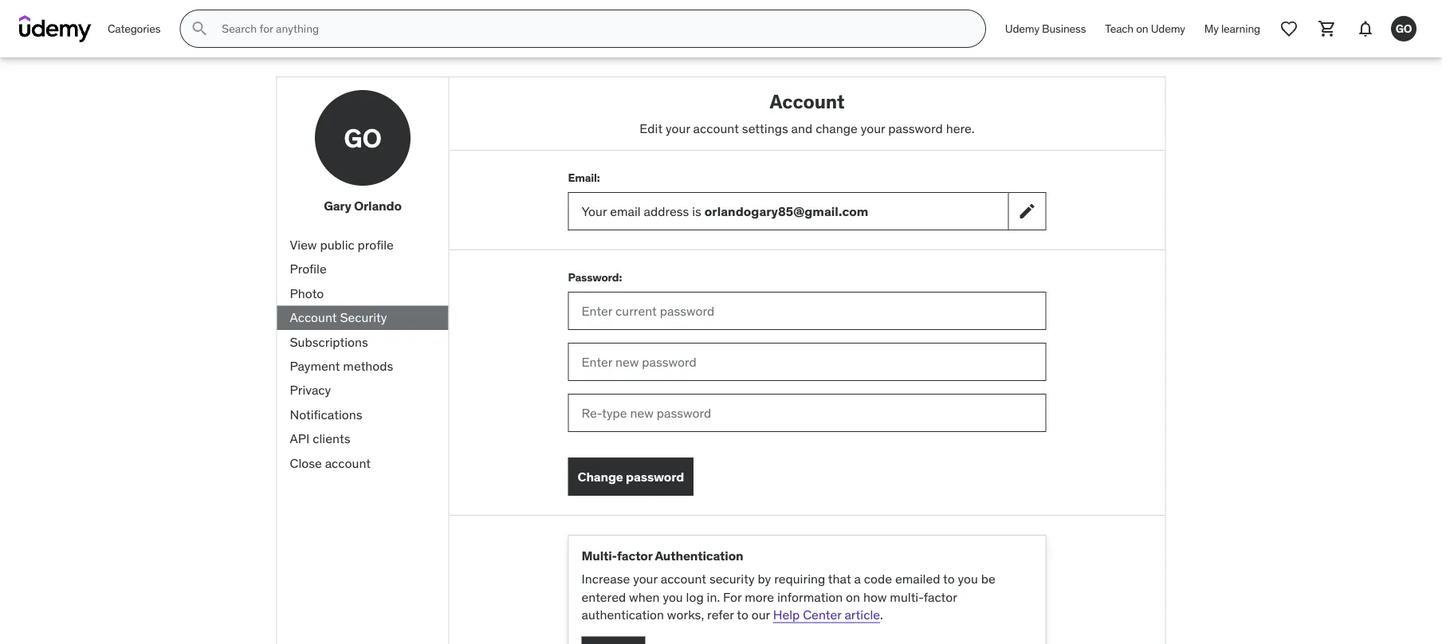 Task type: vqa. For each thing, say whether or not it's contained in the screenshot.
Hour
no



Task type: locate. For each thing, give the bounding box(es) containing it.
on
[[1137, 21, 1149, 36], [846, 589, 861, 605]]

0 vertical spatial account
[[770, 89, 845, 113]]

business
[[1042, 21, 1086, 36]]

account left the settings at top
[[694, 120, 739, 136]]

account up 'log'
[[661, 571, 707, 587]]

profile link
[[277, 257, 449, 282]]

1 horizontal spatial account
[[770, 89, 845, 113]]

1 udemy from the left
[[1006, 21, 1040, 36]]

Re-type new password password field
[[568, 394, 1047, 432]]

udemy
[[1006, 21, 1040, 36], [1151, 21, 1186, 36]]

password left here.
[[889, 120, 943, 136]]

0 horizontal spatial your
[[633, 571, 658, 587]]

0 horizontal spatial udemy
[[1006, 21, 1040, 36]]

account down photo
[[290, 309, 337, 326]]

settings
[[742, 120, 789, 136]]

0 vertical spatial on
[[1137, 21, 1149, 36]]

account inside account edit your account settings and change your password here.
[[770, 89, 845, 113]]

email
[[610, 203, 641, 219]]

your
[[666, 120, 690, 136], [861, 120, 886, 136], [633, 571, 658, 587]]

categories
[[108, 21, 161, 36]]

1 horizontal spatial password
[[889, 120, 943, 136]]

view
[[290, 237, 317, 253]]

orlandogary85@gmail.com
[[705, 203, 869, 219]]

address
[[644, 203, 689, 219]]

2 vertical spatial account
[[661, 571, 707, 587]]

0 horizontal spatial password
[[626, 469, 684, 485]]

and
[[792, 120, 813, 136]]

1 vertical spatial go
[[344, 122, 382, 154]]

you
[[958, 571, 978, 587], [663, 589, 683, 605]]

account inside view public profile profile photo account security subscriptions payment methods privacy notifications api clients close account
[[325, 455, 371, 471]]

1 vertical spatial to
[[737, 607, 749, 623]]

here.
[[946, 120, 975, 136]]

factor inside increase your account security by requiring that a code emailed to you be entered when you log in. for more information on how multi-factor authentication works, refer to our
[[924, 589, 957, 605]]

0 horizontal spatial account
[[290, 309, 337, 326]]

our
[[752, 607, 770, 623]]

1 horizontal spatial on
[[1137, 21, 1149, 36]]

article
[[845, 607, 880, 623]]

udemy image
[[19, 15, 92, 42]]

a
[[855, 571, 861, 587]]

learning
[[1222, 21, 1261, 36]]

on right teach
[[1137, 21, 1149, 36]]

be
[[981, 571, 996, 587]]

view public profile link
[[277, 233, 449, 257]]

you left be
[[958, 571, 978, 587]]

notifications image
[[1357, 19, 1376, 38]]

go
[[1396, 21, 1413, 36], [344, 122, 382, 154]]

on down a at bottom
[[846, 589, 861, 605]]

go right notifications 'icon'
[[1396, 21, 1413, 36]]

to right emailed
[[944, 571, 955, 587]]

1 horizontal spatial you
[[958, 571, 978, 587]]

1 vertical spatial account
[[290, 309, 337, 326]]

1 vertical spatial account
[[325, 455, 371, 471]]

0 vertical spatial password
[[889, 120, 943, 136]]

multi-factor authentication
[[582, 548, 744, 564]]

0 horizontal spatial to
[[737, 607, 749, 623]]

1 horizontal spatial udemy
[[1151, 21, 1186, 36]]

entered
[[582, 589, 626, 605]]

factor down emailed
[[924, 589, 957, 605]]

your up when
[[633, 571, 658, 587]]

1 vertical spatial on
[[846, 589, 861, 605]]

to
[[944, 571, 955, 587], [737, 607, 749, 623]]

gary
[[324, 198, 351, 214]]

account up and
[[770, 89, 845, 113]]

0 vertical spatial to
[[944, 571, 955, 587]]

factor up increase
[[617, 548, 653, 564]]

multi-
[[890, 589, 924, 605]]

requiring
[[774, 571, 826, 587]]

submit search image
[[190, 19, 209, 38]]

security
[[340, 309, 387, 326]]

udemy left business
[[1006, 21, 1040, 36]]

help
[[773, 607, 800, 623]]

0 vertical spatial account
[[694, 120, 739, 136]]

works,
[[667, 607, 704, 623]]

1 vertical spatial factor
[[924, 589, 957, 605]]

go up gary orlando
[[344, 122, 382, 154]]

password right change
[[626, 469, 684, 485]]

shopping cart with 0 items image
[[1318, 19, 1337, 38]]

1 horizontal spatial to
[[944, 571, 955, 587]]

refer
[[707, 607, 734, 623]]

in.
[[707, 589, 720, 605]]

account inside increase your account security by requiring that a code emailed to you be entered when you log in. for more information on how multi-factor authentication works, refer to our
[[661, 571, 707, 587]]

notifications
[[290, 406, 362, 423]]

clients
[[313, 431, 350, 447]]

0 vertical spatial you
[[958, 571, 978, 587]]

you up works,
[[663, 589, 683, 605]]

1 vertical spatial password
[[626, 469, 684, 485]]

subscriptions
[[290, 334, 368, 350]]

to left our
[[737, 607, 749, 623]]

teach on udemy
[[1106, 21, 1186, 36]]

1 horizontal spatial go
[[1396, 21, 1413, 36]]

Password: password field
[[568, 292, 1047, 330]]

view public profile profile photo account security subscriptions payment methods privacy notifications api clients close account
[[290, 237, 394, 471]]

notifications link
[[277, 403, 449, 427]]

subscriptions link
[[277, 330, 449, 354]]

account
[[694, 120, 739, 136], [325, 455, 371, 471], [661, 571, 707, 587]]

multi-
[[582, 548, 617, 564]]

edit email image
[[1018, 202, 1037, 221]]

1 horizontal spatial factor
[[924, 589, 957, 605]]

for
[[723, 589, 742, 605]]

password inside button
[[626, 469, 684, 485]]

more
[[745, 589, 774, 605]]

your right change
[[861, 120, 886, 136]]

udemy business
[[1006, 21, 1086, 36]]

account down 'api clients' link
[[325, 455, 371, 471]]

password:
[[568, 270, 622, 285]]

0 horizontal spatial on
[[846, 589, 861, 605]]

api clients link
[[277, 427, 449, 451]]

photo
[[290, 285, 324, 301]]

your right the edit
[[666, 120, 690, 136]]

factor
[[617, 548, 653, 564], [924, 589, 957, 605]]

0 horizontal spatial you
[[663, 589, 683, 605]]

help center article .
[[773, 607, 884, 623]]

password
[[889, 120, 943, 136], [626, 469, 684, 485]]

udemy inside the 'teach on udemy' link
[[1151, 21, 1186, 36]]

2 udemy from the left
[[1151, 21, 1186, 36]]

.
[[880, 607, 884, 623]]

public
[[320, 237, 355, 253]]

information
[[778, 589, 843, 605]]

account
[[770, 89, 845, 113], [290, 309, 337, 326]]

0 vertical spatial factor
[[617, 548, 653, 564]]

udemy left my
[[1151, 21, 1186, 36]]



Task type: describe. For each thing, give the bounding box(es) containing it.
Enter new password password field
[[568, 343, 1047, 381]]

increase your account security by requiring that a code emailed to you be entered when you log in. for more information on how multi-factor authentication works, refer to our
[[582, 571, 996, 623]]

0 vertical spatial go
[[1396, 21, 1413, 36]]

privacy link
[[277, 378, 449, 403]]

go link
[[1385, 10, 1424, 48]]

when
[[629, 589, 660, 605]]

center
[[803, 607, 842, 623]]

close
[[290, 455, 322, 471]]

authentication
[[582, 607, 664, 623]]

change
[[578, 469, 623, 485]]

0 horizontal spatial go
[[344, 122, 382, 154]]

gary orlando
[[324, 198, 402, 214]]

account edit your account settings and change your password here.
[[640, 89, 975, 136]]

wishlist image
[[1280, 19, 1299, 38]]

change password
[[578, 469, 684, 485]]

my learning
[[1205, 21, 1261, 36]]

authentication
[[655, 548, 744, 564]]

account security link
[[277, 306, 449, 330]]

api
[[290, 431, 310, 447]]

teach on udemy link
[[1096, 10, 1195, 48]]

is
[[692, 203, 702, 219]]

password inside account edit your account settings and change your password here.
[[889, 120, 943, 136]]

security
[[710, 571, 755, 587]]

email:
[[568, 171, 600, 185]]

payment methods link
[[277, 354, 449, 378]]

privacy
[[290, 382, 331, 398]]

profile
[[290, 261, 327, 277]]

account inside account edit your account settings and change your password here.
[[694, 120, 739, 136]]

my learning link
[[1195, 10, 1270, 48]]

teach
[[1106, 21, 1134, 36]]

change password button
[[568, 458, 694, 496]]

help center article link
[[773, 607, 880, 623]]

log
[[686, 589, 704, 605]]

profile
[[358, 237, 394, 253]]

by
[[758, 571, 771, 587]]

orlando
[[354, 198, 402, 214]]

2 horizontal spatial your
[[861, 120, 886, 136]]

Search for anything text field
[[219, 15, 966, 42]]

methods
[[343, 358, 393, 374]]

increase
[[582, 571, 630, 587]]

edit
[[640, 120, 663, 136]]

how
[[864, 589, 887, 605]]

emailed
[[896, 571, 941, 587]]

1 horizontal spatial your
[[666, 120, 690, 136]]

my
[[1205, 21, 1219, 36]]

udemy business link
[[996, 10, 1096, 48]]

1 vertical spatial you
[[663, 589, 683, 605]]

0 horizontal spatial factor
[[617, 548, 653, 564]]

that
[[828, 571, 851, 587]]

payment
[[290, 358, 340, 374]]

on inside increase your account security by requiring that a code emailed to you be entered when you log in. for more information on how multi-factor authentication works, refer to our
[[846, 589, 861, 605]]

your
[[582, 203, 607, 219]]

udemy inside udemy business link
[[1006, 21, 1040, 36]]

categories button
[[98, 10, 170, 48]]

your email address is orlandogary85@gmail.com
[[582, 203, 869, 219]]

your inside increase your account security by requiring that a code emailed to you be entered when you log in. for more information on how multi-factor authentication works, refer to our
[[633, 571, 658, 587]]

photo link
[[277, 282, 449, 306]]

account inside view public profile profile photo account security subscriptions payment methods privacy notifications api clients close account
[[290, 309, 337, 326]]

close account link
[[277, 451, 449, 475]]

code
[[864, 571, 892, 587]]

change
[[816, 120, 858, 136]]



